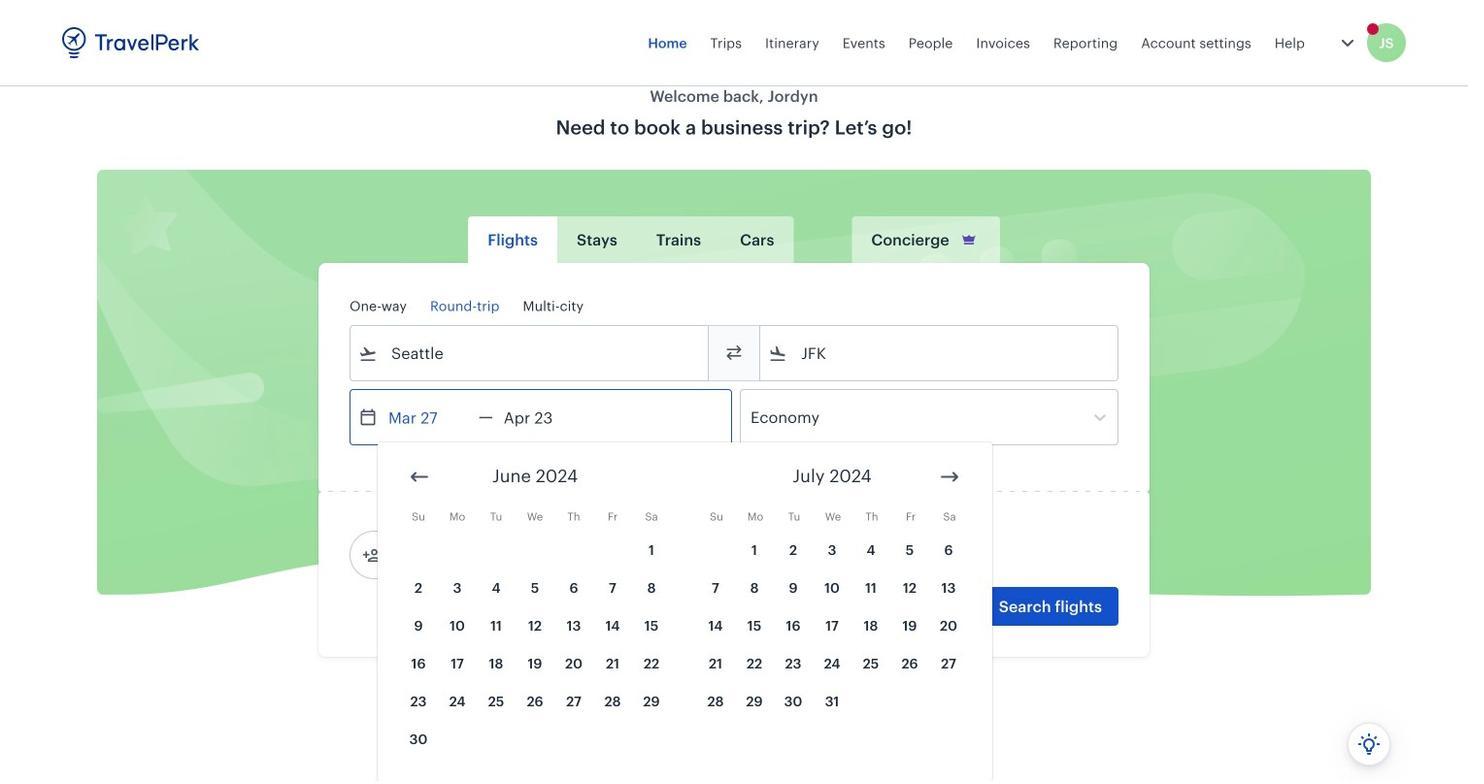 Task type: locate. For each thing, give the bounding box(es) containing it.
move backward to switch to the previous month. image
[[408, 466, 431, 489]]

From search field
[[378, 338, 683, 369]]

calendar application
[[378, 443, 1469, 782]]

Depart text field
[[378, 390, 479, 445]]

move forward to switch to the next month. image
[[938, 466, 962, 489]]



Task type: describe. For each thing, give the bounding box(es) containing it.
Return text field
[[493, 390, 594, 445]]

Add first traveler search field
[[382, 540, 584, 571]]

To search field
[[788, 338, 1093, 369]]



